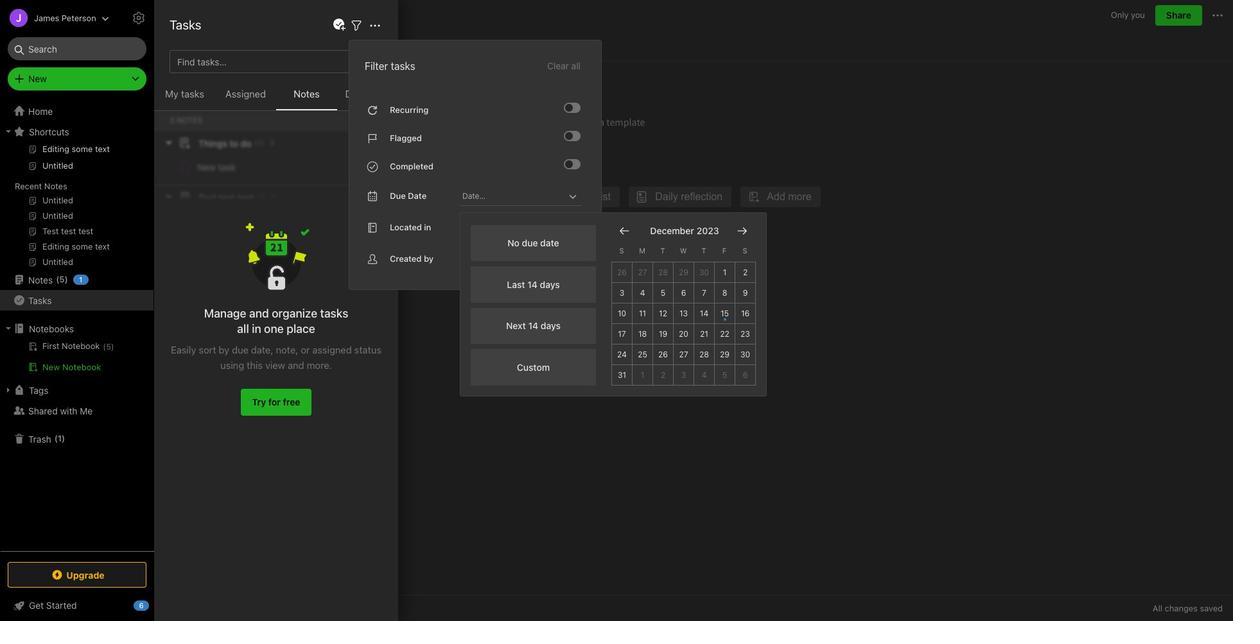 Task type: vqa. For each thing, say whether or not it's contained in the screenshot.
8 button
yes



Task type: describe. For each thing, give the bounding box(es) containing it.
home
[[28, 106, 53, 117]]

assigned
[[225, 88, 266, 100]]

15
[[721, 309, 729, 318]]

1 vertical spatial 6 button
[[736, 365, 756, 386]]

12
[[659, 309, 667, 318]]

13
[[680, 309, 688, 318]]

10
[[618, 309, 626, 318]]

1 horizontal spatial 26 button
[[653, 345, 674, 365]]

7 button
[[694, 283, 715, 304]]

5 up 12
[[661, 288, 666, 298]]

notebooks
[[29, 323, 74, 334]]

for
[[268, 397, 281, 408]]

5 down 22 button
[[723, 370, 727, 380]]

trash ( 1 )
[[28, 434, 65, 445]]

20
[[679, 329, 689, 339]]

no
[[508, 238, 520, 249]]

2 for rightmost the 2 button
[[743, 268, 748, 277]]

1 inside "trash ( 1 )"
[[58, 434, 62, 444]]

tags button
[[0, 380, 154, 401]]

notes inside recent notes group
[[44, 181, 67, 191]]

1 horizontal spatial 3 button
[[674, 365, 694, 386]]

13 button
[[674, 304, 694, 324]]

December field
[[648, 225, 694, 236]]

1 horizontal spatial 2 button
[[736, 262, 756, 283]]

Note Editor text field
[[154, 62, 1233, 595]]

5 inside notes ( 5 )
[[59, 274, 65, 285]]

last 14 days
[[507, 279, 560, 290]]

recurring
[[390, 105, 429, 115]]

share
[[1166, 10, 1192, 21]]

1 vertical spatial 30
[[741, 350, 750, 359]]

0 horizontal spatial 5 button
[[653, 283, 674, 304]]

0 horizontal spatial 30
[[700, 268, 709, 277]]

0 vertical spatial 3 button
[[612, 283, 633, 304]]

17 button
[[612, 324, 633, 345]]

shortcuts
[[29, 126, 69, 137]]

14 button
[[694, 304, 715, 324]]

completed image
[[565, 160, 573, 168]]

last for last 14 days
[[507, 279, 525, 290]]

upgrade
[[66, 570, 105, 581]]

tree containing home
[[0, 101, 154, 551]]

notes for notes
[[294, 88, 320, 100]]

31
[[618, 370, 626, 380]]

with
[[60, 406, 77, 417]]

10 button
[[612, 304, 633, 324]]

14 inside button
[[700, 309, 709, 318]]

free
[[283, 397, 300, 408]]

all inside manage and organize tasks all in one place
[[237, 322, 249, 336]]

completed
[[390, 161, 434, 171]]

9 button
[[736, 283, 756, 304]]

0 horizontal spatial 29 button
[[674, 262, 694, 283]]

1 vertical spatial 3
[[681, 370, 686, 380]]

click to collapse image
[[149, 598, 159, 613]]

last for last edited on nov 7, 2023
[[164, 40, 182, 50]]

all inside button
[[571, 60, 581, 71]]

1 vertical spatial 2 button
[[653, 365, 674, 386]]

22
[[720, 329, 730, 339]]

f
[[723, 247, 727, 255]]

0 vertical spatial 3
[[620, 288, 625, 298]]

tasks for filter tasks
[[391, 60, 415, 72]]

filter tasks
[[365, 60, 415, 72]]

created
[[390, 254, 422, 264]]

1 horizontal spatial 27 button
[[674, 345, 694, 365]]

w
[[680, 247, 687, 255]]

24
[[617, 350, 627, 359]]

Filter tasks field
[[349, 17, 364, 33]]

new notebook
[[42, 362, 101, 373]]

december
[[650, 225, 694, 236]]

0 horizontal spatial 28
[[658, 268, 668, 277]]

shared with me link
[[0, 401, 154, 421]]

clear all button
[[546, 58, 582, 74]]

0 vertical spatial 30 button
[[694, 262, 715, 283]]

1 vertical spatial 28
[[700, 350, 709, 359]]

 Date picker field
[[460, 187, 594, 206]]

note,
[[276, 344, 298, 356]]

me
[[80, 406, 93, 417]]

11 button
[[633, 304, 653, 324]]

date
[[408, 191, 427, 201]]

9
[[743, 288, 748, 298]]

8
[[722, 288, 727, 298]]

0 vertical spatial 28 button
[[653, 262, 674, 283]]

try for free
[[252, 397, 300, 408]]

4 for the 4 button to the right
[[702, 370, 707, 380]]

new notebook button
[[0, 360, 154, 375]]

7,
[[245, 40, 251, 50]]

easily sort by due date, note, or assigned status using this view and more.
[[171, 344, 381, 371]]

) for trash
[[62, 434, 65, 444]]

0 horizontal spatial 26 button
[[612, 262, 633, 283]]

shortcuts button
[[0, 121, 154, 142]]

0 horizontal spatial 1 button
[[633, 365, 653, 386]]

easily
[[171, 344, 196, 356]]

1 vertical spatial 26
[[658, 350, 668, 359]]

home link
[[0, 101, 154, 121]]

clear all
[[547, 60, 581, 71]]

note window element
[[154, 0, 1233, 622]]

flagged image
[[565, 132, 573, 140]]

6 for leftmost 6 button
[[681, 288, 686, 298]]

saved
[[1200, 604, 1223, 614]]

next 14 days
[[506, 321, 561, 332]]

2023 inside note window 'element'
[[254, 40, 276, 50]]

8 button
[[715, 283, 736, 304]]

1 horizontal spatial 29
[[720, 350, 730, 359]]

get
[[29, 601, 44, 612]]

assigned button
[[215, 86, 276, 110]]

using
[[220, 360, 244, 371]]

new for new notebook
[[42, 362, 60, 373]]

all changes saved
[[1153, 604, 1223, 614]]

1 s from the left
[[620, 247, 624, 255]]

1 horizontal spatial 5 button
[[715, 365, 736, 386]]

24 button
[[612, 345, 633, 365]]

0 horizontal spatial 4 button
[[633, 283, 653, 304]]

1 horizontal spatial by
[[424, 254, 434, 264]]

one
[[264, 322, 284, 336]]

2 t from the left
[[702, 247, 706, 255]]

organize
[[272, 307, 317, 321]]

2 s from the left
[[743, 247, 747, 255]]

share button
[[1156, 5, 1203, 26]]

you
[[1131, 10, 1145, 20]]

5 inside new notebook "group"
[[106, 342, 111, 352]]

23
[[741, 329, 750, 339]]

manage and organize tasks all in one place
[[204, 307, 348, 336]]

only
[[1111, 10, 1129, 20]]

my
[[165, 88, 178, 100]]

0 horizontal spatial 6 button
[[674, 283, 694, 304]]

shared with me
[[28, 406, 93, 417]]

view
[[265, 360, 285, 371]]

m
[[639, 247, 645, 255]]

flagged
[[390, 133, 422, 143]]

date…
[[463, 191, 486, 201]]

date
[[540, 238, 559, 249]]

6 for the bottommost 6 button
[[743, 370, 748, 380]]

12 button
[[653, 304, 674, 324]]

0 vertical spatial 1 button
[[715, 262, 736, 283]]

( for trash
[[54, 434, 58, 444]]

created by
[[390, 254, 434, 264]]

notes ( 5 )
[[28, 274, 68, 286]]

25
[[638, 350, 647, 359]]

0 vertical spatial in
[[424, 222, 431, 233]]

new notebook group
[[0, 339, 154, 380]]



Task type: locate. For each thing, give the bounding box(es) containing it.
23 button
[[736, 324, 756, 345]]

29
[[679, 268, 689, 277], [720, 350, 730, 359]]

2 horizontal spatial 6
[[743, 370, 748, 380]]

1 horizontal spatial s
[[743, 247, 747, 255]]

james
[[34, 13, 59, 23]]

2023 field
[[694, 225, 719, 236]]

s left m
[[620, 247, 624, 255]]

1 horizontal spatial tasks
[[170, 17, 201, 32]]

0 vertical spatial 27 button
[[633, 262, 653, 283]]

next
[[506, 321, 526, 332]]

nov
[[226, 40, 242, 50]]

recent notes
[[15, 181, 67, 191]]

0 vertical spatial 6 button
[[674, 283, 694, 304]]

trash
[[28, 434, 51, 445]]

30 button up 7
[[694, 262, 715, 283]]

1 horizontal spatial 2023
[[697, 225, 719, 236]]

tasks inside button
[[181, 88, 204, 100]]

0 horizontal spatial 2
[[661, 370, 666, 380]]

1 vertical spatial )
[[111, 342, 114, 352]]

5
[[59, 274, 65, 285], [661, 288, 666, 298], [106, 342, 111, 352], [723, 370, 727, 380]]

days for last 14 days
[[540, 279, 560, 290]]

26 up "10"
[[617, 268, 627, 277]]

filter tasks image
[[349, 18, 364, 33]]

dates
[[366, 88, 390, 100]]

last edited on nov 7, 2023
[[164, 40, 276, 50]]

peterson
[[62, 13, 96, 23]]

)
[[65, 274, 68, 285], [111, 342, 114, 352], [62, 434, 65, 444]]

last
[[164, 40, 182, 50], [507, 279, 525, 290]]

tasks
[[391, 60, 415, 72], [181, 88, 204, 100], [320, 307, 348, 321]]

5 down notebooks link
[[106, 342, 111, 352]]

6 up 13 on the right
[[681, 288, 686, 298]]

last up next
[[507, 279, 525, 290]]

0 vertical spatial notes
[[294, 88, 320, 100]]

Help and Learning task checklist field
[[0, 596, 154, 617]]

tasks up assigned
[[320, 307, 348, 321]]

filter
[[365, 60, 388, 72]]

0 vertical spatial 27
[[638, 268, 647, 277]]

1 vertical spatial new
[[42, 362, 60, 373]]

all
[[1153, 604, 1163, 614]]

26 right the 25 button at the bottom of page
[[658, 350, 668, 359]]

1 horizontal spatial 6 button
[[736, 365, 756, 386]]

1 vertical spatial tasks
[[28, 295, 52, 306]]

notes inside notes button
[[294, 88, 320, 100]]

and inside manage and organize tasks all in one place
[[249, 307, 269, 321]]

and up one
[[249, 307, 269, 321]]

0 vertical spatial 30
[[700, 268, 709, 277]]

17
[[618, 329, 626, 339]]

tasks button
[[0, 290, 154, 311]]

tasks down notes ( 5 )
[[28, 295, 52, 306]]

in right located
[[424, 222, 431, 233]]

3 button down 20 button
[[674, 365, 694, 386]]

2 button
[[736, 262, 756, 283], [653, 365, 674, 386]]

1 right 31 button
[[641, 370, 644, 380]]

19
[[659, 329, 667, 339]]

0 vertical spatial 5 button
[[653, 283, 674, 304]]

5 button down 22 button
[[715, 365, 736, 386]]

2 for the bottommost the 2 button
[[661, 370, 666, 380]]

all
[[571, 60, 581, 71], [237, 322, 249, 336]]

4 button down 21 button
[[694, 365, 715, 386]]

edited
[[184, 40, 211, 50]]

0 horizontal spatial in
[[252, 322, 261, 336]]

shared
[[28, 406, 58, 417]]

27 button down 20
[[674, 345, 694, 365]]

days
[[540, 279, 560, 290], [541, 321, 561, 332]]

new task image
[[331, 17, 347, 33]]

1 vertical spatial 5 button
[[715, 365, 736, 386]]

( down notebooks link
[[103, 342, 106, 352]]

sort
[[199, 344, 216, 356]]

26 button up "10"
[[612, 262, 633, 283]]

0 vertical spatial 26
[[617, 268, 627, 277]]

14 for next 14 days
[[528, 321, 538, 332]]

1 horizontal spatial and
[[288, 360, 304, 371]]

expand tags image
[[3, 385, 13, 396]]

2023 right december
[[697, 225, 719, 236]]

0 vertical spatial 26 button
[[612, 262, 633, 283]]

0 vertical spatial 28
[[658, 268, 668, 277]]

due date
[[390, 191, 427, 201]]

) for notes
[[65, 274, 68, 285]]

more.
[[307, 360, 332, 371]]

2 vertical spatial notes
[[28, 275, 53, 286]]

0 horizontal spatial 29
[[679, 268, 689, 277]]

0 vertical spatial 6
[[681, 288, 686, 298]]

4 button
[[633, 283, 653, 304], [694, 365, 715, 386]]

6 down 23 button
[[743, 370, 748, 380]]

( inside "trash ( 1 )"
[[54, 434, 58, 444]]

3 up "10"
[[620, 288, 625, 298]]

notes up tasks button
[[28, 275, 53, 286]]

0 horizontal spatial 27
[[638, 268, 647, 277]]

due left date
[[390, 191, 406, 201]]

2 vertical spatial (
[[54, 434, 58, 444]]

21
[[700, 329, 708, 339]]

2 vertical spatial tasks
[[320, 307, 348, 321]]

1 vertical spatial and
[[288, 360, 304, 371]]

27
[[638, 268, 647, 277], [679, 350, 688, 359]]

1 vertical spatial notes
[[44, 181, 67, 191]]

29 down 22 button
[[720, 350, 730, 359]]

1 vertical spatial 29 button
[[715, 345, 736, 365]]

due inside button
[[345, 88, 363, 100]]

30
[[700, 268, 709, 277], [741, 350, 750, 359]]

1 horizontal spatial 28 button
[[694, 345, 715, 365]]

15 button
[[715, 304, 736, 324]]

0 vertical spatial tasks
[[391, 60, 415, 72]]

3 down 20 button
[[681, 370, 686, 380]]

notes for notes ( 5 )
[[28, 275, 53, 286]]

notes
[[294, 88, 320, 100], [44, 181, 67, 191], [28, 275, 53, 286]]

due for due date
[[390, 191, 406, 201]]

4 button up 11
[[633, 283, 653, 304]]

1 vertical spatial last
[[507, 279, 525, 290]]

0 vertical spatial tasks
[[170, 17, 201, 32]]

0 horizontal spatial 3
[[620, 288, 625, 298]]

2 down "19" button
[[661, 370, 666, 380]]

0 horizontal spatial 27 button
[[633, 262, 653, 283]]

recent notes group
[[0, 142, 154, 275]]

my tasks
[[165, 88, 204, 100]]

14
[[528, 279, 538, 290], [700, 309, 709, 318], [528, 321, 538, 332]]

30 up 7
[[700, 268, 709, 277]]

4 down 21 button
[[702, 370, 707, 380]]

( right trash
[[54, 434, 58, 444]]

s right f
[[743, 247, 747, 255]]

1 horizontal spatial 29 button
[[715, 345, 736, 365]]

status
[[354, 344, 381, 356]]

7
[[702, 288, 707, 298]]

0 vertical spatial 2023
[[254, 40, 276, 50]]

due left dates
[[345, 88, 363, 100]]

tasks inside button
[[28, 295, 52, 306]]

1 vertical spatial 1 button
[[633, 365, 653, 386]]

11
[[639, 309, 646, 318]]

manage
[[204, 307, 246, 321]]

2 button down "19" button
[[653, 365, 674, 386]]

28
[[658, 268, 668, 277], [700, 350, 709, 359]]

1 vertical spatial tasks
[[181, 88, 204, 100]]

More actions and view options field
[[364, 17, 383, 33]]

28 button up 12
[[653, 262, 674, 283]]

tree
[[0, 101, 154, 551]]

no due date
[[508, 238, 559, 249]]

) right trash
[[62, 434, 65, 444]]

by right created
[[424, 254, 434, 264]]

0 horizontal spatial 28 button
[[653, 262, 674, 283]]

new inside popup button
[[28, 73, 47, 84]]

settings image
[[131, 10, 146, 26]]

27 for topmost the 27 'button'
[[638, 268, 647, 277]]

1 horizontal spatial 1 button
[[715, 262, 736, 283]]

14 for last 14 days
[[528, 279, 538, 290]]

29 down w
[[679, 268, 689, 277]]

expand note image
[[163, 8, 179, 23]]

(
[[56, 274, 59, 285], [103, 342, 106, 352], [54, 434, 58, 444]]

1 vertical spatial 27
[[679, 350, 688, 359]]

tasks right my
[[181, 88, 204, 100]]

14 right 13 button
[[700, 309, 709, 318]]

2
[[743, 268, 748, 277], [661, 370, 666, 380]]

located
[[390, 222, 422, 233]]

1 vertical spatial due
[[232, 344, 249, 356]]

new for new
[[28, 73, 47, 84]]

4 for leftmost the 4 button
[[640, 288, 645, 298]]

days right next
[[541, 321, 561, 332]]

and down note,
[[288, 360, 304, 371]]

) inside notes ( 5 )
[[65, 274, 68, 285]]

1 vertical spatial 2023
[[697, 225, 719, 236]]

1 button up 8
[[715, 262, 736, 283]]

custom
[[517, 362, 550, 373]]

1 vertical spatial 4 button
[[694, 365, 715, 386]]

1 horizontal spatial all
[[571, 60, 581, 71]]

31 button
[[612, 365, 633, 386]]

1 t from the left
[[661, 247, 665, 255]]

28 button down 21
[[694, 345, 715, 365]]

3 button up "10"
[[612, 283, 633, 304]]

0 vertical spatial 14
[[528, 279, 538, 290]]

by inside easily sort by due date, note, or assigned status using this view and more.
[[219, 344, 229, 356]]

0 horizontal spatial tasks
[[181, 88, 204, 100]]

tasks right filter
[[391, 60, 415, 72]]

19 button
[[653, 324, 674, 345]]

1 horizontal spatial t
[[702, 247, 706, 255]]

december 2023
[[650, 225, 719, 236]]

notes down find tasks… text field
[[294, 88, 320, 100]]

due up using at the left of the page
[[232, 344, 249, 356]]

) up tasks button
[[65, 274, 68, 285]]

0 vertical spatial due
[[522, 238, 538, 249]]

1 vertical spatial 14
[[700, 309, 709, 318]]

2 up 9
[[743, 268, 748, 277]]

t right m
[[661, 247, 665, 255]]

all down manage
[[237, 322, 249, 336]]

27 for rightmost the 27 'button'
[[679, 350, 688, 359]]

None search field
[[17, 37, 137, 60]]

1 horizontal spatial 2
[[743, 268, 748, 277]]

0 vertical spatial 2 button
[[736, 262, 756, 283]]

1 horizontal spatial due
[[390, 191, 406, 201]]

notes right recent
[[44, 181, 67, 191]]

in inside manage and organize tasks all in one place
[[252, 322, 261, 336]]

new button
[[8, 67, 146, 91]]

14 up next 14 days
[[528, 279, 538, 290]]

4 up 11
[[640, 288, 645, 298]]

0 vertical spatial 4 button
[[633, 283, 653, 304]]

located in
[[390, 222, 431, 233]]

1 vertical spatial 4
[[702, 370, 707, 380]]

( up tasks button
[[56, 274, 59, 285]]

30 button down 23 on the right
[[736, 345, 756, 365]]

0 vertical spatial due
[[345, 88, 363, 100]]

1 vertical spatial 28 button
[[694, 345, 715, 365]]

recurring image
[[565, 104, 573, 111]]

5 up tasks button
[[59, 274, 65, 285]]

tasks for my tasks
[[181, 88, 204, 100]]

1 horizontal spatial last
[[507, 279, 525, 290]]

0 vertical spatial 4
[[640, 288, 645, 298]]

get started
[[29, 601, 77, 612]]

29 button down 22
[[715, 345, 736, 365]]

last inside note window 'element'
[[164, 40, 182, 50]]

1 horizontal spatial 30 button
[[736, 345, 756, 365]]

1 vertical spatial in
[[252, 322, 261, 336]]

( inside new notebook "group"
[[103, 342, 106, 352]]

expand notebooks image
[[3, 324, 13, 334]]

0 vertical spatial last
[[164, 40, 182, 50]]

3
[[620, 288, 625, 298], [681, 370, 686, 380]]

28 button
[[653, 262, 674, 283], [694, 345, 715, 365]]

days for next 14 days
[[541, 321, 561, 332]]

) inside "trash ( 1 )"
[[62, 434, 65, 444]]

27 button down m
[[633, 262, 653, 283]]

) inside new notebook "group"
[[111, 342, 114, 352]]

0 horizontal spatial due
[[345, 88, 363, 100]]

( 5 )
[[103, 342, 114, 352]]

new up tags
[[42, 362, 60, 373]]

tags
[[29, 385, 48, 396]]

due inside easily sort by due date, note, or assigned status using this view and more.
[[232, 344, 249, 356]]

1 vertical spatial by
[[219, 344, 229, 356]]

1 horizontal spatial due
[[522, 238, 538, 249]]

tasks inside manage and organize tasks all in one place
[[320, 307, 348, 321]]

6 inside help and learning task checklist field
[[139, 602, 144, 610]]

0 horizontal spatial all
[[237, 322, 249, 336]]

2023 right "7,"
[[254, 40, 276, 50]]

2 button up 9
[[736, 262, 756, 283]]

1 vertical spatial all
[[237, 322, 249, 336]]

or
[[301, 344, 310, 356]]

days down date
[[540, 279, 560, 290]]

1 horizontal spatial 4
[[702, 370, 707, 380]]

new inside button
[[42, 362, 60, 373]]

more actions and view options image
[[367, 18, 383, 33]]

0 horizontal spatial s
[[620, 247, 624, 255]]

27 button
[[633, 262, 653, 283], [674, 345, 694, 365]]

my tasks button
[[154, 86, 215, 110]]

26 button down 19 at the right
[[653, 345, 674, 365]]

28 up 12
[[658, 268, 668, 277]]

0 horizontal spatial by
[[219, 344, 229, 356]]

3 button
[[612, 283, 633, 304], [674, 365, 694, 386]]

due
[[522, 238, 538, 249], [232, 344, 249, 356]]

6 button up 13 on the right
[[674, 283, 694, 304]]

1 horizontal spatial 3
[[681, 370, 686, 380]]

2 vertical spatial 6
[[139, 602, 144, 610]]

notes button
[[276, 86, 337, 110]]

james peterson
[[34, 13, 96, 23]]

this
[[247, 360, 263, 371]]

28 down 21 button
[[700, 350, 709, 359]]

due right no
[[522, 238, 538, 249]]

tasks up edited
[[170, 17, 201, 32]]

t right w
[[702, 247, 706, 255]]

try for free button
[[241, 389, 311, 416]]

30 down 23 button
[[741, 350, 750, 359]]

1
[[723, 268, 727, 277], [79, 276, 82, 284], [641, 370, 644, 380], [58, 434, 62, 444]]

21 button
[[694, 324, 715, 345]]

0 vertical spatial )
[[65, 274, 68, 285]]

0 horizontal spatial 2 button
[[653, 365, 674, 386]]

29 button down w
[[674, 262, 694, 283]]

all right the clear
[[571, 60, 581, 71]]

due for due dates
[[345, 88, 363, 100]]

0 vertical spatial 29 button
[[674, 262, 694, 283]]

1 button right 31
[[633, 365, 653, 386]]

( for notes
[[56, 274, 59, 285]]

0 horizontal spatial 30 button
[[694, 262, 715, 283]]

changes
[[1165, 604, 1198, 614]]

27 down 20 button
[[679, 350, 688, 359]]

in left one
[[252, 322, 261, 336]]

0 horizontal spatial t
[[661, 247, 665, 255]]

6 button down 23 button
[[736, 365, 756, 386]]

) down notebooks link
[[111, 342, 114, 352]]

notebooks link
[[0, 319, 154, 339]]

notes inside notes ( 5 )
[[28, 275, 53, 286]]

14 right next
[[528, 321, 538, 332]]

started
[[46, 601, 77, 612]]

1 vertical spatial (
[[103, 342, 106, 352]]

1 up 8
[[723, 268, 727, 277]]

( inside notes ( 5 )
[[56, 274, 59, 285]]

0 horizontal spatial 6
[[139, 602, 144, 610]]

6 left click to collapse image on the left bottom of the page
[[139, 602, 144, 610]]

Find tasks… text field
[[172, 51, 353, 72]]

due dates button
[[337, 86, 398, 110]]

5 button
[[653, 283, 674, 304], [715, 365, 736, 386]]

5 button up 12
[[653, 283, 674, 304]]

and inside easily sort by due date, note, or assigned status using this view and more.
[[288, 360, 304, 371]]

1 vertical spatial 29
[[720, 350, 730, 359]]

27 down m
[[638, 268, 647, 277]]

Account field
[[0, 5, 109, 31]]

new up 'home'
[[28, 73, 47, 84]]

by right the sort
[[219, 344, 229, 356]]

1 up tasks button
[[79, 276, 82, 284]]

1 right trash
[[58, 434, 62, 444]]

last left edited
[[164, 40, 182, 50]]

1 horizontal spatial 4 button
[[694, 365, 715, 386]]

Search text field
[[17, 37, 137, 60]]



